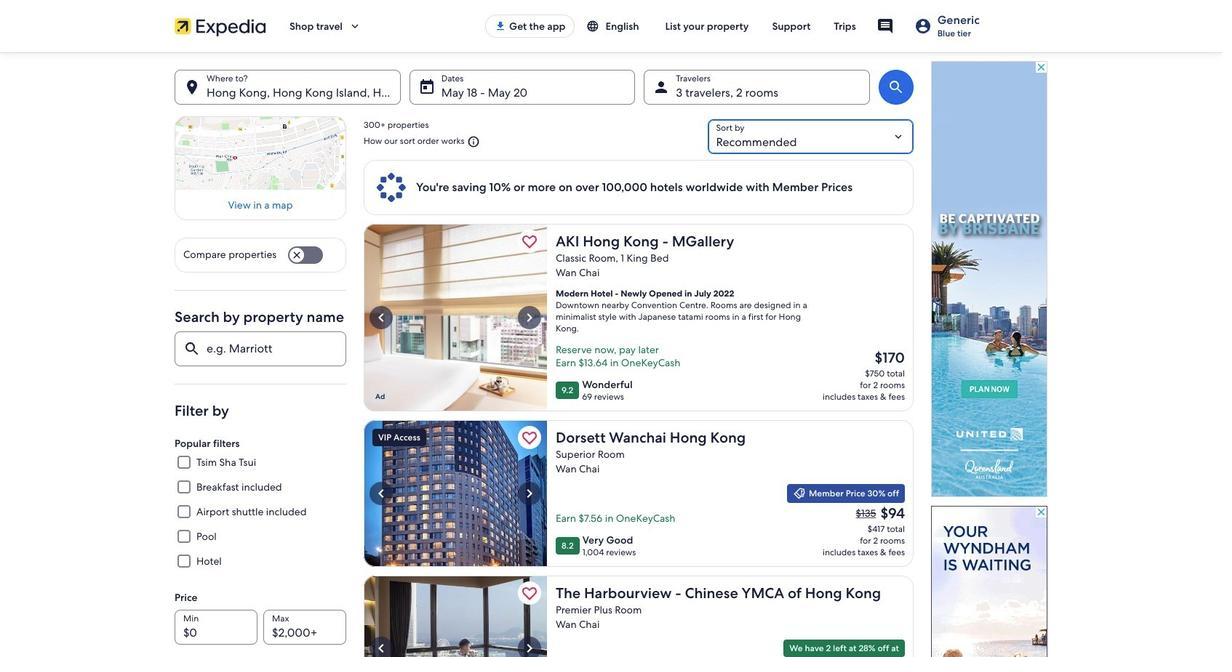 Task type: locate. For each thing, give the bounding box(es) containing it.
1 horizontal spatial small image
[[793, 487, 806, 501]]

1 vertical spatial small image
[[793, 487, 806, 501]]

show previous image for the harbourview - chinese ymca of hong kong image
[[373, 640, 390, 658]]

show next image for dorsett wanchai hong kong image
[[521, 485, 538, 503]]

small image
[[465, 135, 481, 148], [793, 487, 806, 501]]

download the app button image
[[495, 20, 506, 32]]

$2,000 and above, Maximum, Price text field
[[263, 611, 346, 645]]

0 vertical spatial small image
[[465, 135, 481, 148]]

$0, Minimum, Price text field
[[175, 611, 258, 645]]

exterior detail image
[[364, 421, 547, 568]]

communication center icon image
[[876, 17, 894, 35]]

small image
[[587, 20, 600, 33]]

expedia logo image
[[175, 16, 266, 36]]

show next image for aki hong kong - mgallery image
[[521, 309, 538, 327]]



Task type: vqa. For each thing, say whether or not it's contained in the screenshot.
the Lobby lounge Image
yes



Task type: describe. For each thing, give the bounding box(es) containing it.
one key blue tier image
[[375, 172, 407, 204]]

loyalty lowtier image
[[914, 17, 932, 35]]

show next image for the harbourview - chinese ymca of hong kong image
[[521, 640, 538, 658]]

static map image image
[[175, 116, 346, 190]]

show previous image for aki hong kong - mgallery image
[[373, 309, 390, 327]]

search image
[[888, 79, 905, 96]]

0 horizontal spatial small image
[[465, 135, 481, 148]]

room image
[[364, 576, 547, 658]]

trailing image
[[349, 20, 362, 33]]

lobby lounge image
[[364, 224, 547, 412]]

show previous image for dorsett wanchai hong kong image
[[373, 485, 390, 503]]



